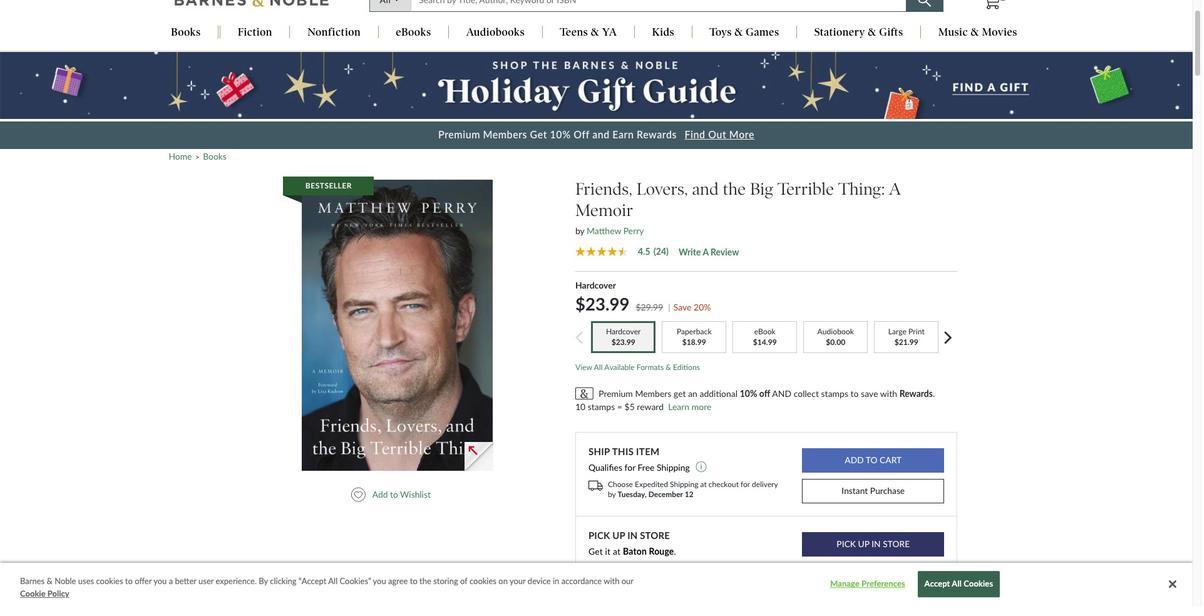 Task type: vqa. For each thing, say whether or not it's contained in the screenshot.


Task type: describe. For each thing, give the bounding box(es) containing it.
movies
[[982, 26, 1018, 39]]

save
[[861, 388, 878, 399]]

& for toys & games
[[735, 26, 743, 39]]

1 vertical spatial stamps
[[588, 401, 615, 412]]

cookie policy link
[[20, 588, 69, 600]]

for inside choose expedited shipping at checkout for delivery by
[[741, 479, 750, 489]]

1 cookies from the left
[[96, 576, 123, 586]]

add
[[372, 489, 388, 500]]

all inside barnes & noble uses cookies to offer you a better user experience. by clicking "accept all cookies" you agree to the storing of cookies on your device in accordance with our cookie policy
[[328, 576, 338, 586]]

2 vertical spatial at
[[659, 562, 666, 573]]

choose expedited shipping at checkout for delivery by
[[608, 479, 778, 499]]

audiobook $0.00
[[818, 327, 854, 347]]

up
[[613, 530, 625, 541]]

it
[[605, 546, 611, 557]]

purchase
[[870, 485, 905, 496]]

earn
[[613, 129, 634, 141]]

save 20%
[[674, 302, 711, 312]]

thing:
[[839, 179, 885, 199]]

of
[[460, 576, 468, 586]]

ship
[[589, 446, 610, 457]]

cookies"
[[340, 576, 371, 586]]

offer
[[135, 576, 152, 586]]

0 vertical spatial stamps
[[821, 388, 849, 399]]

the inside friends, lovers, and the big terrible thing: a memoir by matthew perry
[[723, 179, 746, 199]]

our
[[622, 576, 634, 586]]

print
[[909, 327, 925, 336]]

logo image
[[174, 0, 330, 10]]

teens
[[560, 26, 588, 39]]

tuesday, december 12
[[618, 490, 694, 499]]

to left the offer
[[125, 576, 133, 586]]

collect
[[794, 388, 819, 399]]

storing
[[434, 576, 458, 586]]

rewards inside premium members get an additional 10% off and collect stamps to save with rewards . 10 stamps = $5 reward learn more
[[900, 388, 933, 399]]

Search by Title, Author, Keyword or ISBN text field
[[411, 0, 907, 12]]

and inside friends, lovers, and the big terrible thing: a memoir by matthew perry
[[692, 179, 719, 199]]

free
[[638, 462, 655, 473]]

books button
[[154, 26, 218, 40]]

0 horizontal spatial 10%
[[550, 129, 571, 141]]

additional
[[700, 388, 738, 399]]

this
[[612, 446, 634, 457]]

shipping inside ship this item qualifies for free shipping
[[657, 462, 690, 473]]

friends, lovers, and the big terrible thing: a memoir image
[[302, 180, 493, 471]]

learn more link
[[668, 400, 712, 414]]

write a review
[[679, 246, 739, 257]]

december
[[649, 490, 683, 499]]

1 vertical spatial at
[[613, 546, 621, 557]]

stationery
[[815, 26, 865, 39]]

games
[[746, 26, 779, 39]]

4.5
[[638, 246, 650, 256]]

shipping inside choose expedited shipping at checkout for delivery by
[[670, 479, 699, 489]]

instant purchase button
[[802, 479, 945, 504]]

instant purchase
[[842, 485, 905, 496]]

availability
[[615, 562, 657, 573]]

baton
[[623, 546, 647, 557]]

premium for premium members get 10% off and earn rewards find out more
[[438, 129, 480, 141]]

nearby stores
[[669, 562, 723, 573]]

cookies
[[964, 579, 993, 589]]

choose
[[608, 479, 633, 489]]

privacy alert dialog
[[0, 563, 1193, 606]]

music & movies button
[[921, 26, 1035, 40]]

. inside pick up in store get it at baton rouge . check availability at nearby stores
[[674, 546, 676, 557]]

toys
[[710, 26, 732, 39]]

$0.00
[[826, 337, 846, 347]]

bestseller
[[306, 181, 352, 190]]

fiction button
[[221, 26, 290, 40]]

1 vertical spatial available
[[818, 563, 848, 572]]

item
[[636, 446, 660, 457]]

teens & ya button
[[543, 26, 634, 40]]

1 you from the left
[[154, 576, 167, 586]]

big
[[750, 179, 774, 199]]

accept
[[925, 579, 950, 589]]

audiobooks button
[[449, 26, 542, 40]]

lovers,
[[637, 179, 688, 199]]

& for barnes & noble uses cookies to offer you a better user experience. by clicking "accept all cookies" you agree to the storing of cookies on your device in accordance with our cookie policy
[[47, 576, 52, 586]]

a
[[889, 179, 901, 199]]

music
[[939, 26, 968, 39]]

check availability at nearby stores link
[[589, 562, 723, 573]]

"accept
[[299, 576, 327, 586]]

$21.99
[[895, 337, 919, 347]]

0 vertical spatial rewards
[[637, 129, 677, 141]]

store
[[640, 530, 670, 541]]

a inside $23.99 main content
[[703, 246, 709, 257]]

terrible
[[778, 179, 834, 199]]

at inside choose expedited shipping at checkout for delivery by
[[700, 479, 707, 489]]

members for get
[[483, 129, 527, 141]]

10% inside premium members get an additional 10% off and collect stamps to save with rewards . 10 stamps = $5 reward learn more
[[740, 388, 757, 399]]

noble
[[55, 576, 76, 586]]

nonfiction
[[307, 26, 361, 39]]

experience.
[[216, 576, 257, 586]]

$23.99 main content
[[0, 52, 1193, 606]]

view
[[576, 362, 592, 372]]

search image
[[918, 0, 931, 7]]

to inside premium members get an additional 10% off and collect stamps to save with rewards . 10 stamps = $5 reward learn more
[[851, 388, 859, 399]]

gifts
[[879, 26, 903, 39]]

books link
[[203, 151, 227, 161]]

kids button
[[635, 26, 692, 40]]

business hours
[[879, 563, 929, 572]]

large print $21.99
[[889, 327, 925, 347]]

toys & games
[[710, 26, 779, 39]]

to right 'agree'
[[410, 576, 418, 586]]

off
[[574, 129, 590, 141]]

add to wishlist
[[372, 489, 431, 500]]

qualifies
[[589, 462, 622, 473]]

2 you from the left
[[373, 576, 386, 586]]

nonfiction button
[[290, 26, 378, 40]]

& for teens & ya
[[591, 26, 600, 39]]



Task type: locate. For each thing, give the bounding box(es) containing it.
$14.99
[[753, 337, 777, 347]]

1 horizontal spatial the
[[723, 179, 746, 199]]

& right music
[[971, 26, 980, 39]]

. inside premium members get an additional 10% off and collect stamps to save with rewards . 10 stamps = $5 reward learn more
[[933, 388, 935, 399]]

checkout
[[709, 479, 739, 489]]

get left it
[[589, 546, 603, 557]]

out
[[708, 129, 727, 141]]

& left gifts
[[868, 26, 877, 39]]

instant
[[842, 485, 868, 496]]

10
[[576, 401, 586, 412]]

by inside choose expedited shipping at checkout for delivery by
[[608, 490, 616, 499]]

by
[[259, 576, 268, 586]]

review
[[711, 246, 739, 257]]

the
[[723, 179, 746, 199], [420, 576, 431, 586]]

a right write
[[703, 246, 709, 257]]

available left formats
[[604, 362, 635, 372]]

a
[[703, 246, 709, 257], [169, 576, 173, 586]]

all right view
[[594, 362, 603, 372]]

0 horizontal spatial a
[[169, 576, 173, 586]]

& for music & movies
[[971, 26, 980, 39]]

0 vertical spatial a
[[703, 246, 709, 257]]

1 vertical spatial for
[[741, 479, 750, 489]]

12
[[685, 490, 694, 499]]

shop the barnes & noble holiday gift guide. find a gift image
[[0, 52, 1193, 119]]

cart image
[[984, 0, 1001, 10]]

stationery & gifts button
[[797, 26, 921, 40]]

rewards right earn
[[637, 129, 677, 141]]

view all available formats & editions
[[576, 362, 700, 372]]

your
[[510, 576, 526, 586]]

1 vertical spatial books
[[203, 151, 227, 161]]

0 vertical spatial get
[[530, 129, 547, 141]]

1 vertical spatial premium
[[599, 388, 633, 399]]

0 horizontal spatial by
[[576, 225, 585, 236]]

paperback
[[677, 327, 712, 336]]

1 vertical spatial with
[[604, 576, 620, 586]]

0 vertical spatial available
[[604, 362, 635, 372]]

&
[[591, 26, 600, 39], [735, 26, 743, 39], [868, 26, 877, 39], [971, 26, 980, 39], [666, 362, 671, 372], [47, 576, 52, 586]]

cookies right of
[[470, 576, 497, 586]]

& left editions
[[666, 362, 671, 372]]

1 horizontal spatial you
[[373, 576, 386, 586]]

expedited
[[635, 479, 668, 489]]

with left our
[[604, 576, 620, 586]]

0 horizontal spatial rewards
[[637, 129, 677, 141]]

2 cookies from the left
[[470, 576, 497, 586]]

view all available formats & editions link
[[576, 362, 700, 372]]

1 horizontal spatial premium
[[599, 388, 633, 399]]

1 vertical spatial members
[[635, 388, 672, 399]]

1 horizontal spatial available
[[818, 563, 848, 572]]

at right it
[[613, 546, 621, 557]]

1 horizontal spatial a
[[703, 246, 709, 257]]

manage
[[831, 579, 860, 589]]

for left the free
[[625, 462, 636, 473]]

1 vertical spatial rewards
[[900, 388, 933, 399]]

.
[[933, 388, 935, 399], [674, 546, 676, 557]]

get inside pick up in store get it at baton rouge . check availability at nearby stores
[[589, 546, 603, 557]]

accept all cookies button
[[918, 572, 1000, 598]]

uses
[[78, 576, 94, 586]]

rouge
[[649, 546, 674, 557]]

by inside friends, lovers, and the big terrible thing: a memoir by matthew perry
[[576, 225, 585, 236]]

$23.99
[[576, 293, 630, 314]]

write a review button
[[679, 246, 739, 257]]

& right toys at right
[[735, 26, 743, 39]]

editions
[[673, 362, 700, 372]]

ebooks
[[396, 26, 431, 39]]

1 vertical spatial .
[[674, 546, 676, 557]]

0 horizontal spatial premium
[[438, 129, 480, 141]]

for inside ship this item qualifies for free shipping
[[625, 462, 636, 473]]

0 horizontal spatial with
[[604, 576, 620, 586]]

matthew perry link
[[587, 225, 644, 236]]

clicking
[[270, 576, 297, 586]]

friends,
[[576, 179, 633, 199]]

1 horizontal spatial .
[[933, 388, 935, 399]]

barnes & noble uses cookies to offer you a better user experience. by clicking "accept all cookies" you agree to the storing of cookies on your device in accordance with our cookie policy
[[20, 576, 634, 598]]

1 horizontal spatial rewards
[[900, 388, 933, 399]]

shipping right the free
[[657, 462, 690, 473]]

1 vertical spatial get
[[589, 546, 603, 557]]

pick
[[589, 530, 610, 541]]

write
[[679, 246, 701, 257]]

0 horizontal spatial get
[[530, 129, 547, 141]]

accept all cookies
[[925, 579, 993, 589]]

the inside barnes & noble uses cookies to offer you a better user experience. by clicking "accept all cookies" you agree to the storing of cookies on your device in accordance with our cookie policy
[[420, 576, 431, 586]]

1 horizontal spatial with
[[880, 388, 897, 399]]

ebook $14.99
[[753, 327, 777, 347]]

off
[[760, 388, 770, 399]]

premium
[[438, 129, 480, 141], [599, 388, 633, 399]]

excerpt image
[[465, 442, 493, 471]]

ebook
[[754, 327, 776, 336]]

1 vertical spatial and
[[692, 179, 719, 199]]

stamps right collect at bottom right
[[821, 388, 849, 399]]

to right add
[[390, 489, 398, 500]]

manage preferences button
[[829, 572, 907, 597]]

None field
[[411, 0, 907, 12]]

agree
[[388, 576, 408, 586]]

by
[[576, 225, 585, 236], [608, 490, 616, 499]]

formats
[[637, 362, 664, 372]]

and right off
[[593, 129, 610, 141]]

ebooks button
[[379, 26, 448, 40]]

accordance
[[562, 576, 602, 586]]

0 horizontal spatial cookies
[[96, 576, 123, 586]]

& inside $23.99 main content
[[666, 362, 671, 372]]

available within 2 business hours
[[818, 563, 929, 572]]

=
[[617, 401, 622, 412]]

on
[[499, 576, 508, 586]]

the left storing
[[420, 576, 431, 586]]

0 vertical spatial premium
[[438, 129, 480, 141]]

0 vertical spatial and
[[593, 129, 610, 141]]

for left "delivery" on the right bottom of page
[[741, 479, 750, 489]]

members inside premium members get an additional 10% off and collect stamps to save with rewards . 10 stamps = $5 reward learn more
[[635, 388, 672, 399]]

0 vertical spatial with
[[880, 388, 897, 399]]

in
[[628, 530, 638, 541]]

and right lovers,
[[692, 179, 719, 199]]

shipping up 12 on the right bottom
[[670, 479, 699, 489]]

0 horizontal spatial the
[[420, 576, 431, 586]]

books inside button
[[171, 26, 201, 39]]

all inside button
[[952, 579, 962, 589]]

to inside 'link'
[[390, 489, 398, 500]]

0 horizontal spatial and
[[593, 129, 610, 141]]

stamps left "="
[[588, 401, 615, 412]]

1 horizontal spatial books
[[203, 151, 227, 161]]

all inside $23.99 main content
[[594, 362, 603, 372]]

0 vertical spatial members
[[483, 129, 527, 141]]

1 horizontal spatial stamps
[[821, 388, 849, 399]]

0 horizontal spatial stamps
[[588, 401, 615, 412]]

0 horizontal spatial available
[[604, 362, 635, 372]]

0 horizontal spatial at
[[613, 546, 621, 557]]

2
[[873, 563, 878, 572]]

policy
[[47, 588, 69, 598]]

barnes
[[20, 576, 45, 586]]

1 horizontal spatial and
[[692, 179, 719, 199]]

& inside barnes & noble uses cookies to offer you a better user experience. by clicking "accept all cookies" you agree to the storing of cookies on your device in accordance with our cookie policy
[[47, 576, 52, 586]]

1 vertical spatial the
[[420, 576, 431, 586]]

0 horizontal spatial .
[[674, 546, 676, 557]]

0 horizontal spatial members
[[483, 129, 527, 141]]

check
[[589, 562, 613, 573]]

all for view
[[594, 362, 603, 372]]

all
[[594, 362, 603, 372], [328, 576, 338, 586], [952, 579, 962, 589]]

1 vertical spatial a
[[169, 576, 173, 586]]

available up 'manage'
[[818, 563, 848, 572]]

large
[[889, 327, 907, 336]]

& up cookie policy link
[[47, 576, 52, 586]]

home
[[169, 151, 192, 161]]

1 vertical spatial shipping
[[670, 479, 699, 489]]

learn
[[668, 401, 690, 412]]

books
[[171, 26, 201, 39], [203, 151, 227, 161]]

0 vertical spatial by
[[576, 225, 585, 236]]

1 horizontal spatial members
[[635, 388, 672, 399]]

0 vertical spatial for
[[625, 462, 636, 473]]

0 vertical spatial .
[[933, 388, 935, 399]]

home link
[[169, 151, 192, 161]]

1 horizontal spatial all
[[594, 362, 603, 372]]

0 vertical spatial 10%
[[550, 129, 571, 141]]

at
[[700, 479, 707, 489], [613, 546, 621, 557], [659, 562, 666, 573]]

stamps
[[821, 388, 849, 399], [588, 401, 615, 412]]

music & movies
[[939, 26, 1018, 39]]

rewards right save
[[900, 388, 933, 399]]

bestseller link
[[283, 177, 493, 471]]

2 horizontal spatial all
[[952, 579, 962, 589]]

friends, lovers, and the big terrible thing: a memoir by matthew perry
[[576, 179, 901, 236]]

ship this item qualifies for free shipping
[[589, 446, 692, 473]]

0 horizontal spatial you
[[154, 576, 167, 586]]

members
[[483, 129, 527, 141], [635, 388, 672, 399]]

1 horizontal spatial at
[[659, 562, 666, 573]]

all right "accept
[[328, 576, 338, 586]]

premium for premium members get an additional 10% off and collect stamps to save with rewards . 10 stamps = $5 reward learn more
[[599, 388, 633, 399]]

delivery
[[752, 479, 778, 489]]

with right save
[[880, 388, 897, 399]]

& for stationery & gifts
[[868, 26, 877, 39]]

cookies
[[96, 576, 123, 586], [470, 576, 497, 586]]

1 horizontal spatial by
[[608, 490, 616, 499]]

to left save
[[851, 388, 859, 399]]

members for get
[[635, 388, 672, 399]]

1 horizontal spatial get
[[589, 546, 603, 557]]

get left off
[[530, 129, 547, 141]]

0 horizontal spatial all
[[328, 576, 338, 586]]

0 horizontal spatial for
[[625, 462, 636, 473]]

0 vertical spatial at
[[700, 479, 707, 489]]

at left checkout
[[700, 479, 707, 489]]

toys & games button
[[693, 26, 797, 40]]

audiobook
[[818, 327, 854, 336]]

$5
[[625, 401, 635, 412]]

cookie
[[20, 588, 45, 598]]

and
[[772, 388, 792, 399]]

you left 'agree'
[[373, 576, 386, 586]]

0 vertical spatial the
[[723, 179, 746, 199]]

with inside barnes & noble uses cookies to offer you a better user experience. by clicking "accept all cookies" you agree to the storing of cookies on your device in accordance with our cookie policy
[[604, 576, 620, 586]]

cookies right uses
[[96, 576, 123, 586]]

with inside premium members get an additional 10% off and collect stamps to save with rewards . 10 stamps = $5 reward learn more
[[880, 388, 897, 399]]

1 horizontal spatial cookies
[[470, 576, 497, 586]]

by down choose
[[608, 490, 616, 499]]

1 vertical spatial by
[[608, 490, 616, 499]]

1 horizontal spatial for
[[741, 479, 750, 489]]

audiobooks
[[466, 26, 525, 39]]

None submit
[[802, 449, 945, 473], [802, 532, 945, 557], [802, 449, 945, 473], [802, 532, 945, 557]]

premium inside premium members get an additional 10% off and collect stamps to save with rewards . 10 stamps = $5 reward learn more
[[599, 388, 633, 399]]

preferences
[[862, 579, 905, 589]]

all right accept
[[952, 579, 962, 589]]

and
[[593, 129, 610, 141], [692, 179, 719, 199]]

a left better
[[169, 576, 173, 586]]

0 horizontal spatial books
[[171, 26, 201, 39]]

books inside $23.99 main content
[[203, 151, 227, 161]]

stationery & gifts
[[815, 26, 903, 39]]

1 horizontal spatial 10%
[[740, 388, 757, 399]]

& left ya
[[591, 26, 600, 39]]

the left big
[[723, 179, 746, 199]]

a inside barnes & noble uses cookies to offer you a better user experience. by clicking "accept all cookies" you agree to the storing of cookies on your device in accordance with our cookie policy
[[169, 576, 173, 586]]

paperback $18.99
[[677, 327, 712, 347]]

4.5 (24)
[[638, 246, 669, 256]]

0 vertical spatial books
[[171, 26, 201, 39]]

by left matthew
[[576, 225, 585, 236]]

add to wishlist link
[[351, 488, 436, 502]]

available
[[604, 362, 635, 372], [818, 563, 848, 572]]

2 horizontal spatial at
[[700, 479, 707, 489]]

0 vertical spatial shipping
[[657, 462, 690, 473]]

teens & ya
[[560, 26, 617, 39]]

1 vertical spatial 10%
[[740, 388, 757, 399]]

memoir
[[576, 200, 633, 220]]

you right the offer
[[154, 576, 167, 586]]

at down rouge
[[659, 562, 666, 573]]

all for accept
[[952, 579, 962, 589]]



